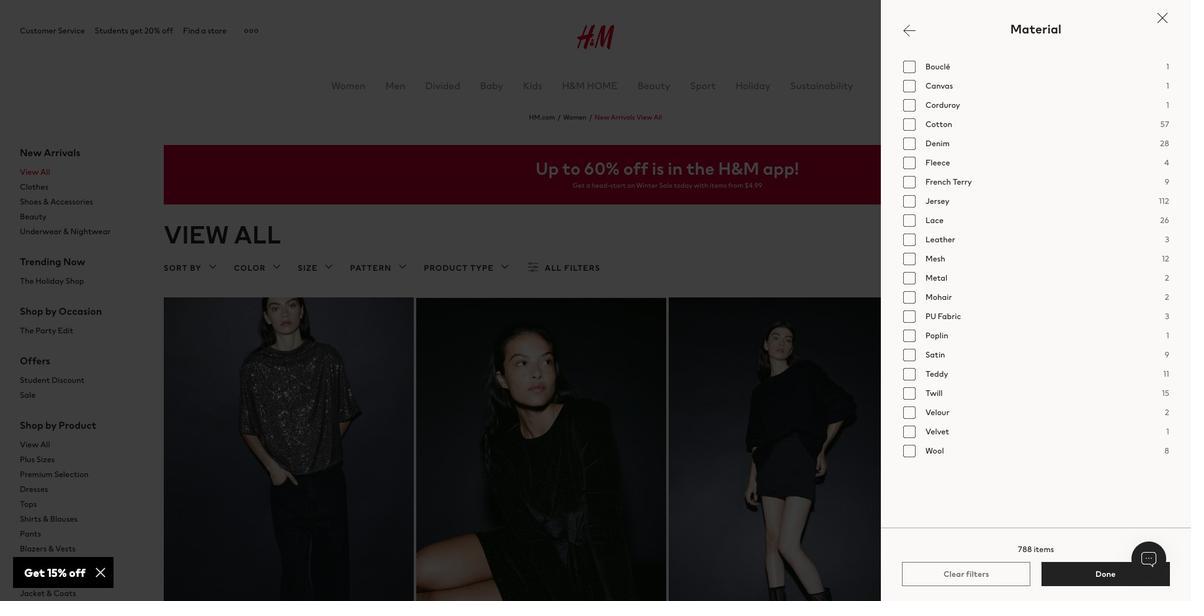 Task type: describe. For each thing, give the bounding box(es) containing it.
h&m home
[[562, 78, 618, 93]]

a inside header.primary.navigation element
[[201, 25, 206, 37]]

product type
[[424, 262, 494, 274]]

poplin
[[926, 330, 948, 342]]

tops link
[[20, 498, 144, 512]]

shopping bag (2) link
[[1088, 22, 1171, 37]]

store
[[208, 25, 227, 37]]

0 vertical spatial view
[[636, 112, 652, 122]]

the holiday shop link
[[20, 274, 144, 289]]

2 / from the left
[[589, 112, 592, 122]]

sort
[[164, 262, 188, 274]]

sign in button
[[975, 22, 1019, 37]]

2 for metal
[[1165, 272, 1169, 284]]

plus
[[20, 454, 35, 466]]

4
[[1164, 157, 1169, 168]]

today
[[674, 181, 692, 190]]

57
[[1161, 118, 1169, 130]]

now
[[63, 254, 85, 269]]

shirts & blouses link
[[20, 512, 144, 527]]

1 for poplin
[[1166, 330, 1169, 342]]

8
[[1164, 445, 1169, 457]]

pants link
[[20, 527, 144, 542]]

shopping
[[1108, 24, 1143, 35]]

filters
[[966, 569, 989, 581]]

items inside the up to 60% off is in the h&m app! get a head-start on winter sale today with items from $4.99
[[710, 181, 727, 190]]

pu
[[926, 310, 936, 322]]

customer service link
[[20, 25, 85, 37]]

tops
[[20, 499, 37, 511]]

offers
[[20, 354, 50, 368]]

jeans link
[[20, 557, 144, 572]]

20%
[[144, 25, 160, 37]]

26
[[1160, 214, 1169, 226]]

shirts
[[20, 514, 41, 525]]

size button
[[298, 260, 336, 277]]

pu fabric
[[926, 310, 961, 322]]

blazers
[[20, 543, 47, 555]]

pattern button
[[350, 260, 410, 277]]

cotton
[[926, 118, 952, 130]]

sale link
[[20, 388, 144, 403]]

start
[[610, 181, 626, 190]]

sale inside the up to 60% off is in the h&m app! get a head-start on winter sale today with items from $4.99
[[659, 181, 672, 190]]

112
[[1159, 195, 1169, 207]]

find a store link
[[183, 25, 227, 37]]

shop inside trending now the holiday shop
[[66, 275, 84, 287]]

all
[[234, 216, 281, 252]]

& left coats
[[47, 588, 52, 600]]

9 for satin
[[1165, 349, 1169, 361]]

788
[[1018, 544, 1032, 556]]

3 for pu fabric
[[1165, 310, 1169, 322]]

the inside shop by occasion the party edit
[[20, 325, 34, 337]]

1 vertical spatial women link
[[563, 112, 587, 122]]

& left nightwear
[[63, 226, 69, 238]]

divided link
[[425, 78, 460, 93]]

0 vertical spatial arrivals
[[611, 112, 635, 122]]

product type button
[[424, 260, 512, 277]]

pattern
[[350, 262, 392, 274]]

twill
[[926, 387, 943, 399]]

dresses
[[20, 484, 48, 496]]

women inside header.primary.navigation element
[[331, 78, 366, 93]]

canvas
[[926, 80, 953, 92]]

15
[[1162, 387, 1169, 399]]

sustainability
[[790, 78, 853, 93]]

788 items
[[1018, 544, 1054, 556]]

jersey
[[926, 195, 949, 207]]

1 for velvet
[[1166, 426, 1169, 438]]

clothes
[[20, 181, 48, 193]]

bag
[[1145, 24, 1159, 35]]

students get 20% off
[[95, 25, 173, 37]]

shopping bag (2)
[[1108, 24, 1171, 35]]

holiday link
[[736, 78, 771, 93]]

0 vertical spatial new
[[595, 112, 610, 122]]

students
[[95, 25, 128, 37]]

& up coats
[[60, 573, 65, 585]]

new arrivals view all link
[[595, 112, 662, 122]]

velour
[[926, 407, 949, 418]]

sign in
[[995, 24, 1019, 35]]

dresses link
[[20, 483, 144, 498]]

beauty inside new arrivals view all clothes shoes & accessories beauty underwear & nightwear
[[20, 211, 47, 223]]

sort by button
[[164, 260, 220, 277]]

& right "shoes"
[[43, 196, 49, 208]]

shop for product
[[20, 418, 43, 433]]

get
[[573, 181, 585, 190]]

hm.com link
[[529, 112, 555, 122]]

french
[[926, 176, 951, 188]]

all inside shop by product view all plus sizes premium selection dresses tops shirts & blouses pants blazers & vests jeans cardigans & sweaters jacket & coats
[[40, 439, 50, 451]]

$4.99
[[745, 181, 762, 190]]

1 for corduroy
[[1166, 99, 1169, 111]]

clear filters
[[944, 569, 989, 581]]

1 / from the left
[[558, 112, 561, 122]]

1 horizontal spatial beauty link
[[637, 78, 670, 93]]

all inside new arrivals view all clothes shoes & accessories beauty underwear & nightwear
[[40, 166, 50, 178]]

up to 60% off is in the h&m app! get a head-start on winter sale today with items from $4.99
[[536, 156, 799, 190]]

metal
[[926, 272, 947, 284]]

product inside shop by product view all plus sizes premium selection dresses tops shirts & blouses pants blazers & vests jeans cardigans & sweaters jacket & coats
[[59, 418, 96, 433]]

beauty inside header.primary.navigation element
[[637, 78, 670, 93]]

9 for french terry
[[1165, 176, 1169, 188]]

trending now the holiday shop
[[20, 254, 85, 287]]

knot-detail jersey dressmodel image
[[416, 298, 666, 602]]

sweaters
[[67, 573, 102, 585]]

shop by product view all plus sizes premium selection dresses tops shirts & blouses pants blazers & vests jeans cardigans & sweaters jacket & coats
[[20, 418, 102, 600]]

student discount link
[[20, 373, 144, 388]]

shop by occasion the party edit
[[20, 304, 102, 337]]

view all
[[164, 216, 281, 252]]

0 horizontal spatial women link
[[331, 78, 366, 93]]

women inside view all main content
[[563, 112, 587, 122]]

view inside new arrivals view all clothes shoes & accessories beauty underwear & nightwear
[[20, 166, 39, 178]]

type
[[470, 262, 494, 274]]

to
[[562, 156, 581, 181]]

view inside shop by product view all plus sizes premium selection dresses tops shirts & blouses pants blazers & vests jeans cardigans & sweaters jacket & coats
[[20, 439, 39, 451]]

sport
[[690, 78, 716, 93]]

shop for occasion
[[20, 304, 43, 319]]

favorites link
[[1027, 22, 1081, 37]]

jeans
[[20, 558, 41, 570]]

head-
[[592, 181, 610, 190]]

12
[[1162, 253, 1169, 265]]

trending
[[20, 254, 61, 269]]

the inside trending now the holiday shop
[[20, 275, 34, 287]]

sequined topmodel image
[[164, 298, 414, 602]]



Task type: locate. For each thing, give the bounding box(es) containing it.
0 vertical spatial product
[[424, 262, 468, 274]]

& left vests
[[48, 543, 54, 555]]

1 3 from the top
[[1165, 234, 1169, 245]]

0 vertical spatial h&m
[[562, 78, 585, 93]]

close black image
[[1155, 11, 1170, 25]]

accessories
[[50, 196, 93, 208]]

holiday down trending
[[36, 275, 64, 287]]

party
[[36, 325, 56, 337]]

1 vertical spatial a
[[586, 181, 590, 190]]

1 vertical spatial 2
[[1165, 291, 1169, 303]]

off right 20%
[[162, 25, 173, 37]]

the
[[20, 275, 34, 287], [20, 325, 34, 337]]

mesh sock bootsmodel image
[[669, 298, 919, 602]]

the down trending
[[20, 275, 34, 287]]

by up the party
[[45, 304, 57, 319]]

in inside button
[[1013, 24, 1019, 35]]

customer
[[20, 25, 56, 37]]

occasion
[[59, 304, 102, 319]]

3 up 12
[[1165, 234, 1169, 245]]

1 vertical spatial holiday
[[36, 275, 64, 287]]

color button
[[234, 260, 284, 277]]

0 horizontal spatial /
[[558, 112, 561, 122]]

holiday right the sport link
[[736, 78, 771, 93]]

shop up plus
[[20, 418, 43, 433]]

in right sign on the right of page
[[1013, 24, 1019, 35]]

app!
[[763, 156, 799, 181]]

view all main content
[[0, 0, 1191, 602]]

off for 60%
[[623, 156, 648, 181]]

view up plus
[[20, 439, 39, 451]]

product inside dropdown button
[[424, 262, 468, 274]]

baby link
[[480, 78, 503, 93]]

h&m
[[562, 78, 585, 93], [718, 156, 759, 181]]

shoes & accessories link
[[20, 195, 144, 210]]

women right hm.com
[[563, 112, 587, 122]]

holiday inside header.primary.navigation element
[[736, 78, 771, 93]]

is
[[652, 156, 664, 181]]

view up is
[[636, 112, 652, 122]]

mohair
[[926, 291, 952, 303]]

by for occasion
[[45, 304, 57, 319]]

3 1 from the top
[[1166, 99, 1169, 111]]

0 horizontal spatial items
[[710, 181, 727, 190]]

up
[[536, 156, 559, 181]]

2 2 from the top
[[1165, 291, 1169, 303]]

1 the from the top
[[20, 275, 34, 287]]

leather
[[926, 234, 955, 245]]

by right sort
[[190, 262, 202, 274]]

favorites
[[1047, 24, 1081, 35]]

0 vertical spatial view all link
[[20, 165, 144, 180]]

new arrivals view all clothes shoes & accessories beauty underwear & nightwear
[[20, 145, 111, 238]]

2 view all link from the top
[[20, 438, 144, 453]]

nightwear
[[70, 226, 111, 238]]

1 horizontal spatial off
[[623, 156, 648, 181]]

view all link up premium selection link
[[20, 438, 144, 453]]

9 down 4
[[1165, 176, 1169, 188]]

a
[[201, 25, 206, 37], [586, 181, 590, 190]]

bouclé
[[926, 60, 950, 72]]

0 vertical spatial holiday
[[736, 78, 771, 93]]

h&m home link
[[562, 78, 618, 93]]

& right shirts
[[43, 514, 48, 525]]

sport link
[[690, 78, 716, 93]]

corduroy
[[926, 99, 960, 111]]

a right get
[[586, 181, 590, 190]]

2 the from the top
[[20, 325, 34, 337]]

on
[[627, 181, 635, 190]]

2 vertical spatial by
[[45, 418, 57, 433]]

1 vertical spatial 3
[[1165, 310, 1169, 322]]

1 vertical spatial h&m
[[718, 156, 759, 181]]

by inside shop by occasion the party edit
[[45, 304, 57, 319]]

0 vertical spatial in
[[1013, 24, 1019, 35]]

0 vertical spatial 2
[[1165, 272, 1169, 284]]

h&m image
[[577, 25, 614, 50]]

2 3 from the top
[[1165, 310, 1169, 322]]

0 vertical spatial all
[[654, 112, 662, 122]]

a inside the up to 60% off is in the h&m app! get a head-start on winter sale today with items from $4.99
[[586, 181, 590, 190]]

sizes
[[36, 454, 55, 466]]

product
[[424, 262, 468, 274], [59, 418, 96, 433]]

shop inside shop by product view all plus sizes premium selection dresses tops shirts & blouses pants blazers & vests jeans cardigans & sweaters jacket & coats
[[20, 418, 43, 433]]

sale left today
[[659, 181, 672, 190]]

shop
[[66, 275, 84, 287], [20, 304, 43, 319], [20, 418, 43, 433]]

all up is
[[654, 112, 662, 122]]

done button
[[1041, 563, 1170, 587]]

1 horizontal spatial h&m
[[718, 156, 759, 181]]

h&m right 'the'
[[718, 156, 759, 181]]

premium selection link
[[20, 468, 144, 483]]

1 for bouclé
[[1166, 60, 1169, 72]]

0 horizontal spatial new
[[20, 145, 42, 160]]

beauty link
[[637, 78, 670, 93], [20, 210, 144, 225]]

4 1 from the top
[[1166, 330, 1169, 342]]

arrivals inside new arrivals view all clothes shoes & accessories beauty underwear & nightwear
[[44, 145, 80, 160]]

rhinestone-trimmed jacketmodel image
[[921, 298, 1171, 602]]

women
[[331, 78, 366, 93], [563, 112, 587, 122]]

1 horizontal spatial women link
[[563, 112, 587, 122]]

1 horizontal spatial in
[[1013, 24, 1019, 35]]

in inside the up to 60% off is in the h&m app! get a head-start on winter sale today with items from $4.99
[[668, 156, 683, 181]]

arrivals down home
[[611, 112, 635, 122]]

2 9 from the top
[[1165, 349, 1169, 361]]

clear
[[944, 569, 964, 581]]

new inside new arrivals view all clothes shoes & accessories beauty underwear & nightwear
[[20, 145, 42, 160]]

0 vertical spatial a
[[201, 25, 206, 37]]

2 for velour
[[1165, 407, 1169, 418]]

beauty down "shoes"
[[20, 211, 47, 223]]

shop up the party
[[20, 304, 43, 319]]

by
[[190, 262, 202, 274], [45, 304, 57, 319], [45, 418, 57, 433]]

terry
[[953, 176, 972, 188]]

0 vertical spatial beauty
[[637, 78, 670, 93]]

0 vertical spatial by
[[190, 262, 202, 274]]

1 vertical spatial all
[[40, 166, 50, 178]]

beauty link up nightwear
[[20, 210, 144, 225]]

2 vertical spatial all
[[40, 439, 50, 451]]

arrivals up clothes link
[[44, 145, 80, 160]]

0 horizontal spatial women
[[331, 78, 366, 93]]

h&m inside the up to 60% off is in the h&m app! get a head-start on winter sale today with items from $4.99
[[718, 156, 759, 181]]

0 horizontal spatial a
[[201, 25, 206, 37]]

view up clothes
[[20, 166, 39, 178]]

find a store
[[183, 25, 227, 37]]

header.primary.navigation element
[[20, 10, 1191, 93]]

1 vertical spatial arrivals
[[44, 145, 80, 160]]

1 vertical spatial off
[[623, 156, 648, 181]]

/ right hm.com
[[558, 112, 561, 122]]

coats
[[54, 588, 76, 600]]

edit
[[58, 325, 73, 337]]

service
[[58, 25, 85, 37]]

0 vertical spatial the
[[20, 275, 34, 287]]

1 9 from the top
[[1165, 176, 1169, 188]]

product left type
[[424, 262, 468, 274]]

0 vertical spatial women
[[331, 78, 366, 93]]

0 horizontal spatial beauty link
[[20, 210, 144, 225]]

in
[[1013, 24, 1019, 35], [668, 156, 683, 181]]

items right 788
[[1034, 544, 1054, 556]]

jacket & coats link
[[20, 587, 144, 602]]

2 vertical spatial shop
[[20, 418, 43, 433]]

home
[[587, 78, 618, 93]]

beauty link up new arrivals view all link
[[637, 78, 670, 93]]

/ down h&m home on the top of page
[[589, 112, 592, 122]]

arrivals
[[611, 112, 635, 122], [44, 145, 80, 160]]

1 horizontal spatial holiday
[[736, 78, 771, 93]]

women link right hm.com
[[563, 112, 587, 122]]

view all link up shoes & accessories link
[[20, 165, 144, 180]]

2 for mohair
[[1165, 291, 1169, 303]]

1 horizontal spatial women
[[563, 112, 587, 122]]

0 horizontal spatial h&m
[[562, 78, 585, 93]]

off inside the up to 60% off is in the h&m app! get a head-start on winter sale today with items from $4.99
[[623, 156, 648, 181]]

by up "sizes"
[[45, 418, 57, 433]]

0 vertical spatial 3
[[1165, 234, 1169, 245]]

with
[[694, 181, 708, 190]]

fleece
[[926, 157, 950, 168]]

a right find
[[201, 25, 206, 37]]

0 vertical spatial sale
[[659, 181, 672, 190]]

pants
[[20, 529, 41, 540]]

sign
[[995, 24, 1011, 35]]

women link
[[331, 78, 366, 93], [563, 112, 587, 122]]

0 vertical spatial women link
[[331, 78, 366, 93]]

0 horizontal spatial arrivals
[[44, 145, 80, 160]]

in right is
[[668, 156, 683, 181]]

1 horizontal spatial new
[[595, 112, 610, 122]]

3 up 11
[[1165, 310, 1169, 322]]

2 1 from the top
[[1166, 80, 1169, 92]]

from
[[728, 181, 743, 190]]

beauty
[[637, 78, 670, 93], [20, 211, 47, 223]]

1 vertical spatial by
[[45, 304, 57, 319]]

1 vertical spatial shop
[[20, 304, 43, 319]]

clear filters button
[[902, 563, 1031, 587]]

h&m inside header.primary.navigation element
[[562, 78, 585, 93]]

off for 20%
[[162, 25, 173, 37]]

1 horizontal spatial items
[[1034, 544, 1054, 556]]

0 horizontal spatial holiday
[[36, 275, 64, 287]]

items right the with
[[710, 181, 727, 190]]

new down home
[[595, 112, 610, 122]]

0 horizontal spatial off
[[162, 25, 173, 37]]

1 for canvas
[[1166, 80, 1169, 92]]

winter
[[637, 181, 658, 190]]

1 vertical spatial the
[[20, 325, 34, 337]]

all
[[654, 112, 662, 122], [40, 166, 50, 178], [40, 439, 50, 451]]

divided
[[425, 78, 460, 93]]

1 vertical spatial view all link
[[20, 438, 144, 453]]

shop inside shop by occasion the party edit
[[20, 304, 43, 319]]

0 horizontal spatial in
[[668, 156, 683, 181]]

1 vertical spatial women
[[563, 112, 587, 122]]

1 horizontal spatial arrivals
[[611, 112, 635, 122]]

sort by
[[164, 262, 202, 274]]

2 vertical spatial view
[[20, 439, 39, 451]]

beauty up new arrivals view all link
[[637, 78, 670, 93]]

by inside shop by product view all plus sizes premium selection dresses tops shirts & blouses pants blazers & vests jeans cardigans & sweaters jacket & coats
[[45, 418, 57, 433]]

blazers & vests link
[[20, 542, 144, 557]]

velvet
[[926, 426, 949, 438]]

0 horizontal spatial beauty
[[20, 211, 47, 223]]

shoes
[[20, 196, 42, 208]]

0 vertical spatial 9
[[1165, 176, 1169, 188]]

/
[[558, 112, 561, 122], [589, 112, 592, 122]]

(2)
[[1161, 24, 1171, 35]]

women link left men
[[331, 78, 366, 93]]

0 vertical spatial shop
[[66, 275, 84, 287]]

1 vertical spatial beauty link
[[20, 210, 144, 225]]

by for product
[[45, 418, 57, 433]]

1 horizontal spatial beauty
[[637, 78, 670, 93]]

9 up 11
[[1165, 349, 1169, 361]]

1 horizontal spatial product
[[424, 262, 468, 274]]

the left the party
[[20, 325, 34, 337]]

1 2 from the top
[[1165, 272, 1169, 284]]

off inside header.primary.navigation element
[[162, 25, 173, 37]]

h&m left home
[[562, 78, 585, 93]]

view
[[164, 216, 229, 252]]

1 vertical spatial view
[[20, 166, 39, 178]]

1 vertical spatial items
[[1034, 544, 1054, 556]]

underwear
[[20, 226, 62, 238]]

new
[[595, 112, 610, 122], [20, 145, 42, 160]]

3 for leather
[[1165, 234, 1169, 245]]

5 1 from the top
[[1166, 426, 1169, 438]]

all up clothes
[[40, 166, 50, 178]]

2 vertical spatial 2
[[1165, 407, 1169, 418]]

sale down student
[[20, 390, 36, 401]]

1 vertical spatial new
[[20, 145, 42, 160]]

0 vertical spatial off
[[162, 25, 173, 37]]

1 vertical spatial beauty
[[20, 211, 47, 223]]

off left is
[[623, 156, 648, 181]]

1 vertical spatial in
[[668, 156, 683, 181]]

kids
[[523, 78, 542, 93]]

holiday inside trending now the holiday shop
[[36, 275, 64, 287]]

product down sale link
[[59, 418, 96, 433]]

shop down now at the left top of the page
[[66, 275, 84, 287]]

underwear & nightwear link
[[20, 225, 144, 239]]

sale inside offers student discount sale
[[20, 390, 36, 401]]

0 vertical spatial beauty link
[[637, 78, 670, 93]]

0 horizontal spatial product
[[59, 418, 96, 433]]

0 horizontal spatial sale
[[20, 390, 36, 401]]

1 view all link from the top
[[20, 165, 144, 180]]

1 vertical spatial product
[[59, 418, 96, 433]]

1 vertical spatial sale
[[20, 390, 36, 401]]

cardigans & sweaters link
[[20, 572, 144, 587]]

jacket
[[20, 588, 45, 600]]

get
[[130, 25, 143, 37]]

1 vertical spatial 9
[[1165, 349, 1169, 361]]

new up clothes
[[20, 145, 42, 160]]

1 1 from the top
[[1166, 60, 1169, 72]]

3 2 from the top
[[1165, 407, 1169, 418]]

0 vertical spatial items
[[710, 181, 727, 190]]

customer service
[[20, 25, 85, 37]]

all up "sizes"
[[40, 439, 50, 451]]

view
[[636, 112, 652, 122], [20, 166, 39, 178], [20, 439, 39, 451]]

women left men
[[331, 78, 366, 93]]

1 horizontal spatial /
[[589, 112, 592, 122]]

fabric
[[938, 310, 961, 322]]

1 horizontal spatial sale
[[659, 181, 672, 190]]

1 horizontal spatial a
[[586, 181, 590, 190]]

premium
[[20, 469, 53, 481]]

by inside dropdown button
[[190, 262, 202, 274]]

students get 20% off link
[[95, 25, 173, 37]]

offers student discount sale
[[20, 354, 85, 401]]



Task type: vqa. For each thing, say whether or not it's contained in the screenshot.


